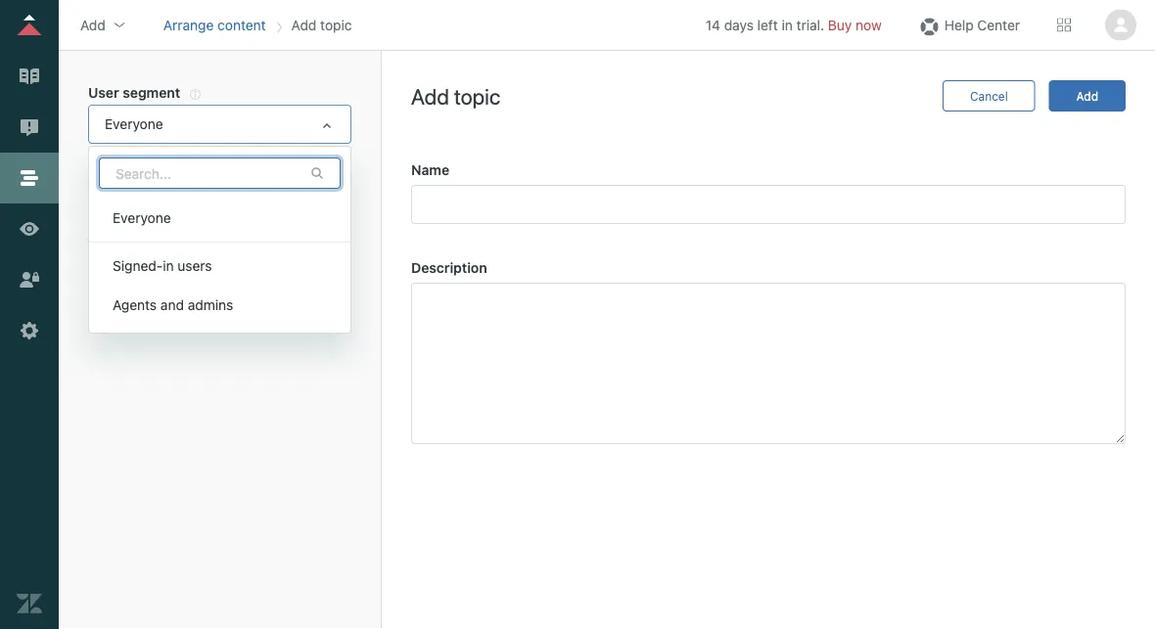 Task type: describe. For each thing, give the bounding box(es) containing it.
2 horizontal spatial add
[[411, 83, 449, 109]]

buy
[[828, 17, 852, 33]]

arrange content image
[[17, 166, 42, 191]]

signed-in users menu item
[[89, 247, 351, 286]]

center
[[978, 17, 1020, 33]]

trial.
[[797, 17, 825, 33]]

add button
[[74, 10, 133, 40]]

agents and admins
[[113, 297, 233, 313]]

arrange content link
[[163, 17, 266, 33]]

name
[[411, 162, 450, 178]]

1 vertical spatial topic
[[454, 83, 501, 109]]

everyone for everyone button
[[105, 116, 163, 132]]

customize design image
[[17, 216, 42, 242]]

left
[[758, 17, 778, 33]]

now
[[856, 17, 882, 33]]

and
[[160, 297, 184, 313]]

14 days left in trial. buy now
[[706, 17, 882, 33]]

days
[[724, 17, 754, 33]]

arrange
[[163, 17, 214, 33]]

manage articles image
[[17, 64, 42, 89]]

manage
[[88, 165, 139, 181]]

manage my user segments
[[88, 165, 258, 181]]

who can manage posts?
[[88, 230, 249, 246]]

1 vertical spatial add topic
[[411, 83, 501, 109]]

users
[[178, 258, 212, 274]]

content
[[218, 17, 266, 33]]

signed-
[[113, 258, 163, 274]]



Task type: locate. For each thing, give the bounding box(es) containing it.
1 horizontal spatial add
[[291, 17, 317, 33]]

can
[[122, 230, 145, 246]]

my
[[142, 165, 161, 181]]

everyone for everyone menu item
[[113, 210, 171, 226]]

1 vertical spatial everyone
[[113, 210, 171, 226]]

add up user
[[80, 17, 106, 33]]

arrange content
[[163, 17, 266, 33]]

user segment
[[88, 84, 180, 100]]

everyone inside everyone button
[[105, 116, 163, 132]]

user permissions image
[[17, 267, 42, 293]]

0 horizontal spatial in
[[163, 258, 174, 274]]

who
[[88, 230, 118, 246]]

1 horizontal spatial in
[[782, 17, 793, 33]]

help center button
[[912, 10, 1026, 40]]

manage
[[149, 230, 201, 246]]

1 vertical spatial in
[[163, 258, 174, 274]]

cancel link
[[943, 80, 1036, 112]]

segment
[[123, 84, 180, 100]]

0 horizontal spatial add topic
[[291, 17, 352, 33]]

admins
[[188, 297, 233, 313]]

add topic inside navigation
[[291, 17, 352, 33]]

Search... search field
[[99, 158, 341, 189]]

1 horizontal spatial add topic
[[411, 83, 501, 109]]

posts?
[[205, 230, 249, 246]]

everyone
[[105, 116, 163, 132], [113, 210, 171, 226]]

segments
[[196, 165, 258, 181]]

moderate content image
[[17, 115, 42, 140]]

signed-in users
[[113, 258, 212, 274]]

1 horizontal spatial topic
[[454, 83, 501, 109]]

navigation containing arrange content
[[159, 10, 356, 40]]

everyone menu item
[[89, 199, 351, 238]]

0 vertical spatial topic
[[320, 17, 352, 33]]

add topic right content at the left top of page
[[291, 17, 352, 33]]

agents and admins menu item
[[89, 286, 351, 325]]

None submit
[[1049, 80, 1126, 112]]

in right left
[[782, 17, 793, 33]]

cancel
[[970, 89, 1008, 103]]

add right content at the left top of page
[[291, 17, 317, 33]]

everyone button
[[88, 105, 352, 144]]

0 horizontal spatial add
[[80, 17, 106, 33]]

user
[[88, 84, 119, 100]]

14
[[706, 17, 721, 33]]

in inside 'menu item'
[[163, 258, 174, 274]]

in left users
[[163, 258, 174, 274]]

topic inside navigation
[[320, 17, 352, 33]]

manage my user segments link
[[88, 165, 258, 181]]

help center
[[945, 17, 1020, 33]]

everyone down user segment
[[105, 116, 163, 132]]

Description text field
[[411, 283, 1126, 445]]

user
[[165, 165, 192, 181]]

everyone inside everyone menu item
[[113, 210, 171, 226]]

zendesk image
[[17, 592, 42, 617]]

0 vertical spatial everyone
[[105, 116, 163, 132]]

0 vertical spatial add topic
[[291, 17, 352, 33]]

add inside navigation
[[291, 17, 317, 33]]

help
[[945, 17, 974, 33]]

navigation
[[159, 10, 356, 40]]

settings image
[[17, 318, 42, 344]]

zendesk products image
[[1058, 18, 1071, 32]]

0 vertical spatial in
[[782, 17, 793, 33]]

everyone up can
[[113, 210, 171, 226]]

add up name
[[411, 83, 449, 109]]

add topic
[[291, 17, 352, 33], [411, 83, 501, 109]]

add
[[80, 17, 106, 33], [291, 17, 317, 33], [411, 83, 449, 109]]

agents
[[113, 297, 157, 313]]

Name text field
[[411, 185, 1126, 224]]

in
[[782, 17, 793, 33], [163, 258, 174, 274]]

0 horizontal spatial topic
[[320, 17, 352, 33]]

add topic up name
[[411, 83, 501, 109]]

add inside dropdown button
[[80, 17, 106, 33]]

description
[[411, 260, 487, 276]]

topic
[[320, 17, 352, 33], [454, 83, 501, 109]]



Task type: vqa. For each thing, say whether or not it's contained in the screenshot.
segments
yes



